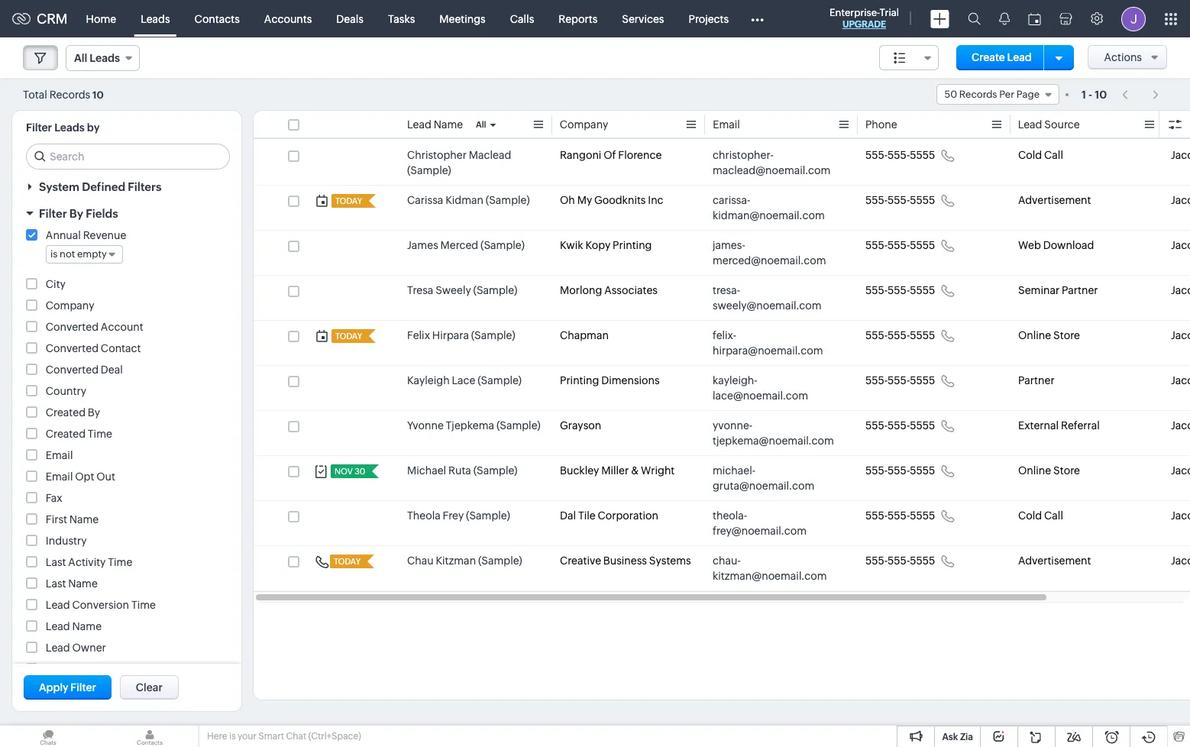 Task type: vqa. For each thing, say whether or not it's contained in the screenshot.
Information related to Description Information
no



Task type: locate. For each thing, give the bounding box(es) containing it.
5555 for theola- frey@noemail.com
[[910, 510, 936, 522]]

home link
[[74, 0, 128, 37]]

2 last from the top
[[46, 578, 66, 590]]

0 horizontal spatial partner
[[1019, 374, 1055, 387]]

6 5555 from the top
[[910, 374, 936, 387]]

0 vertical spatial printing
[[613, 239, 652, 251]]

0 horizontal spatial by
[[69, 207, 83, 220]]

company down city at the top left
[[46, 300, 94, 312]]

lead source up apply filter
[[46, 663, 108, 675]]

(sample) for james merced (sample)
[[481, 239, 525, 251]]

5555 for felix- hirpara@noemail.com
[[910, 329, 936, 342]]

6 jaco from the top
[[1171, 374, 1191, 387]]

lead owner
[[46, 642, 106, 654]]

signals image
[[999, 12, 1010, 25]]

1 converted from the top
[[46, 321, 99, 333]]

10
[[1095, 88, 1107, 100], [93, 89, 104, 100]]

time right activity
[[108, 556, 132, 569]]

0 vertical spatial all
[[74, 52, 87, 64]]

signals element
[[990, 0, 1019, 37]]

accounts
[[264, 13, 312, 25]]

online down "seminar"
[[1019, 329, 1052, 342]]

2 converted from the top
[[46, 342, 99, 355]]

partner up external
[[1019, 374, 1055, 387]]

555-555-5555 for felix- hirpara@noemail.com
[[866, 329, 936, 342]]

3 jaco from the top
[[1171, 239, 1191, 251]]

calls
[[510, 13, 534, 25]]

is left your
[[229, 731, 236, 742]]

source
[[1045, 118, 1080, 131], [72, 663, 108, 675]]

1 vertical spatial printing
[[560, 374, 599, 387]]

(sample) down christopher
[[407, 164, 451, 177]]

jaco for chau- kitzman@noemail.com
[[1171, 555, 1191, 567]]

1 vertical spatial filter
[[39, 207, 67, 220]]

0 vertical spatial by
[[69, 207, 83, 220]]

by inside dropdown button
[[69, 207, 83, 220]]

creative business systems
[[560, 555, 691, 567]]

actions
[[1104, 51, 1142, 63]]

online down external
[[1019, 465, 1052, 477]]

1 online from the top
[[1019, 329, 1052, 342]]

name up owner
[[72, 620, 102, 633]]

online for michael- gruta@noemail.com
[[1019, 465, 1052, 477]]

555-555-5555 for chau- kitzman@noemail.com
[[866, 555, 936, 567]]

records right 50
[[960, 89, 998, 100]]

converted account
[[46, 321, 143, 333]]

1 store from the top
[[1054, 329, 1080, 342]]

filter up annual on the left of the page
[[39, 207, 67, 220]]

1 vertical spatial leads
[[90, 52, 120, 64]]

3 555-555-5555 from the top
[[866, 239, 936, 251]]

5 5555 from the top
[[910, 329, 936, 342]]

created for created time
[[46, 428, 86, 440]]

1 5555 from the top
[[910, 149, 936, 161]]

filter inside dropdown button
[[39, 207, 67, 220]]

1 horizontal spatial is
[[229, 731, 236, 742]]

2 5555 from the top
[[910, 194, 936, 206]]

system defined filters
[[39, 180, 161, 193]]

0 vertical spatial online store
[[1019, 329, 1080, 342]]

3 converted from the top
[[46, 364, 99, 376]]

(sample) for michael ruta (sample)
[[474, 465, 518, 477]]

3 5555 from the top
[[910, 239, 936, 251]]

system defined filters button
[[12, 173, 241, 200]]

creative
[[560, 555, 601, 567]]

1 vertical spatial by
[[88, 407, 100, 419]]

1 vertical spatial time
[[108, 556, 132, 569]]

filter inside button
[[70, 682, 96, 694]]

None field
[[880, 45, 939, 70]]

(sample) for tresa sweely (sample)
[[473, 284, 518, 296]]

printing right kopy
[[613, 239, 652, 251]]

10 inside total records 10
[[93, 89, 104, 100]]

search image
[[968, 12, 981, 25]]

1 vertical spatial online store
[[1019, 465, 1080, 477]]

records inside field
[[960, 89, 998, 100]]

company up rangoni
[[560, 118, 609, 131]]

all up total records 10
[[74, 52, 87, 64]]

cold call for christopher- maclead@noemail.com
[[1019, 149, 1064, 161]]

nov
[[335, 467, 353, 476]]

(sample) right lace at the left of page
[[478, 374, 522, 387]]

0 horizontal spatial records
[[49, 88, 90, 100]]

(sample) right "tjepkema"
[[497, 420, 541, 432]]

1 vertical spatial online
[[1019, 465, 1052, 477]]

0 horizontal spatial source
[[72, 663, 108, 675]]

theola frey (sample)
[[407, 510, 510, 522]]

today for carissa kidman (sample)
[[335, 196, 362, 206]]

christopher
[[407, 149, 467, 161]]

0 vertical spatial cold
[[1019, 149, 1042, 161]]

printing up grayson
[[560, 374, 599, 387]]

1
[[1082, 88, 1087, 100]]

ask zia
[[943, 732, 974, 743]]

lead name up lead owner
[[46, 620, 102, 633]]

calendar image
[[1029, 13, 1042, 25]]

lead inside create lead button
[[1008, 51, 1032, 63]]

9 5555 from the top
[[910, 510, 936, 522]]

0 vertical spatial last
[[46, 556, 66, 569]]

online store for felix- hirpara@noemail.com
[[1019, 329, 1080, 342]]

0 horizontal spatial all
[[74, 52, 87, 64]]

converted up "country"
[[46, 364, 99, 376]]

5 jaco from the top
[[1171, 329, 1191, 342]]

0 vertical spatial company
[[560, 118, 609, 131]]

1 horizontal spatial 10
[[1095, 88, 1107, 100]]

2 advertisement from the top
[[1019, 555, 1092, 567]]

4 5555 from the top
[[910, 284, 936, 296]]

10 up by
[[93, 89, 104, 100]]

enterprise-trial upgrade
[[830, 7, 899, 30]]

kayleigh- lace@noemail.com
[[713, 374, 809, 402]]

2 cold from the top
[[1019, 510, 1042, 522]]

(sample) right sweely
[[473, 284, 518, 296]]

0 vertical spatial store
[[1054, 329, 1080, 342]]

555-555-5555 for christopher- maclead@noemail.com
[[866, 149, 936, 161]]

all
[[74, 52, 87, 64], [476, 120, 486, 129]]

0 vertical spatial leads
[[141, 13, 170, 25]]

1 vertical spatial cold
[[1019, 510, 1042, 522]]

1 vertical spatial advertisement
[[1019, 555, 1092, 567]]

7 5555 from the top
[[910, 420, 936, 432]]

(sample) right kidman
[[486, 194, 530, 206]]

created down created by
[[46, 428, 86, 440]]

last down industry
[[46, 556, 66, 569]]

2 created from the top
[[46, 428, 86, 440]]

lead source down "page"
[[1019, 118, 1080, 131]]

1 vertical spatial today
[[335, 332, 362, 341]]

2 online store from the top
[[1019, 465, 1080, 477]]

converted up converted deal
[[46, 342, 99, 355]]

2 call from the top
[[1045, 510, 1064, 522]]

1 vertical spatial company
[[46, 300, 94, 312]]

2 horizontal spatial leads
[[141, 13, 170, 25]]

(sample) right ruta
[[474, 465, 518, 477]]

filter right apply
[[70, 682, 96, 694]]

frey@noemail.com
[[713, 525, 807, 537]]

0 horizontal spatial 10
[[93, 89, 104, 100]]

1 horizontal spatial all
[[476, 120, 486, 129]]

tresa sweely (sample)
[[407, 284, 518, 296]]

2 vertical spatial today link
[[330, 555, 362, 569]]

buckley
[[560, 465, 599, 477]]

8 jaco from the top
[[1171, 465, 1191, 477]]

chau kitzman (sample) link
[[407, 553, 522, 569]]

2 vertical spatial today
[[334, 557, 361, 566]]

james merced (sample)
[[407, 239, 525, 251]]

8 5555 from the top
[[910, 465, 936, 477]]

created for created by
[[46, 407, 86, 419]]

jaco for kayleigh- lace@noemail.com
[[1171, 374, 1191, 387]]

2 store from the top
[[1054, 465, 1080, 477]]

(sample) for yvonne tjepkema (sample)
[[497, 420, 541, 432]]

(sample) right merced
[[481, 239, 525, 251]]

0 vertical spatial lead name
[[407, 118, 463, 131]]

9 jaco from the top
[[1171, 510, 1191, 522]]

partner right "seminar"
[[1062, 284, 1099, 296]]

by
[[69, 207, 83, 220], [88, 407, 100, 419]]

Other Modules field
[[741, 6, 774, 31]]

(sample) inside "link"
[[473, 284, 518, 296]]

leads inside field
[[90, 52, 120, 64]]

web
[[1019, 239, 1041, 251]]

crm
[[37, 11, 68, 27]]

lead name up christopher
[[407, 118, 463, 131]]

1 horizontal spatial leads
[[90, 52, 120, 64]]

all inside all leads field
[[74, 52, 87, 64]]

0 vertical spatial is
[[50, 248, 58, 260]]

0 vertical spatial today link
[[332, 194, 364, 208]]

10 555-555-5555 from the top
[[866, 555, 936, 567]]

10 right "-"
[[1095, 88, 1107, 100]]

store
[[1054, 329, 1080, 342], [1054, 465, 1080, 477]]

all leads
[[74, 52, 120, 64]]

(sample) right frey
[[466, 510, 510, 522]]

2 vertical spatial email
[[46, 471, 73, 483]]

navigation
[[1115, 83, 1168, 105]]

by up created time
[[88, 407, 100, 419]]

1 vertical spatial call
[[1045, 510, 1064, 522]]

chau kitzman (sample)
[[407, 555, 522, 567]]

created down "country"
[[46, 407, 86, 419]]

all for all
[[476, 120, 486, 129]]

1 vertical spatial source
[[72, 663, 108, 675]]

0 vertical spatial converted
[[46, 321, 99, 333]]

0 horizontal spatial lead source
[[46, 663, 108, 675]]

records up filter leads by
[[49, 88, 90, 100]]

michael ruta (sample)
[[407, 465, 518, 477]]

online store down seminar partner at the top right
[[1019, 329, 1080, 342]]

1 advertisement from the top
[[1019, 194, 1092, 206]]

1 online store from the top
[[1019, 329, 1080, 342]]

oh
[[560, 194, 575, 206]]

7 jaco from the top
[[1171, 420, 1191, 432]]

555-555-5555 for yvonne- tjepkema@noemail.com
[[866, 420, 936, 432]]

2 vertical spatial filter
[[70, 682, 96, 694]]

1 horizontal spatial records
[[960, 89, 998, 100]]

leads left by
[[54, 121, 85, 134]]

leads link
[[128, 0, 182, 37]]

trial
[[880, 7, 899, 18]]

search element
[[959, 0, 990, 37]]

calls link
[[498, 0, 547, 37]]

inc
[[648, 194, 664, 206]]

555-555-5555 for michael- gruta@noemail.com
[[866, 465, 936, 477]]

row group
[[254, 141, 1191, 591]]

(sample) inside christopher maclead (sample)
[[407, 164, 451, 177]]

1 horizontal spatial by
[[88, 407, 100, 419]]

enterprise-
[[830, 7, 880, 18]]

7 555-555-5555 from the top
[[866, 420, 936, 432]]

(sample) for christopher maclead (sample)
[[407, 164, 451, 177]]

is
[[50, 248, 58, 260], [229, 731, 236, 742]]

partner
[[1062, 284, 1099, 296], [1019, 374, 1055, 387]]

0 vertical spatial email
[[713, 118, 740, 131]]

&
[[631, 465, 639, 477]]

reports link
[[547, 0, 610, 37]]

james- merced@noemail.com
[[713, 239, 826, 267]]

time down created by
[[88, 428, 112, 440]]

theola- frey@noemail.com link
[[713, 508, 835, 539]]

2 vertical spatial time
[[131, 599, 156, 611]]

by for filter
[[69, 207, 83, 220]]

kayleigh
[[407, 374, 450, 387]]

name right "first"
[[69, 513, 99, 526]]

jaco for felix- hirpara@noemail.com
[[1171, 329, 1191, 342]]

(sample) for chau kitzman (sample)
[[478, 555, 522, 567]]

felix hirpara (sample) link
[[407, 328, 515, 343]]

upgrade
[[843, 19, 886, 30]]

(sample) for felix hirpara (sample)
[[471, 329, 515, 342]]

by up annual revenue
[[69, 207, 83, 220]]

1 horizontal spatial partner
[[1062, 284, 1099, 296]]

converted for converted contact
[[46, 342, 99, 355]]

store down the external referral
[[1054, 465, 1080, 477]]

leads for all leads
[[90, 52, 120, 64]]

today for felix hirpara (sample)
[[335, 332, 362, 341]]

created time
[[46, 428, 112, 440]]

james- merced@noemail.com link
[[713, 238, 835, 268]]

1 cold from the top
[[1019, 149, 1042, 161]]

last for last activity time
[[46, 556, 66, 569]]

filter down total
[[26, 121, 52, 134]]

michael- gruta@noemail.com link
[[713, 463, 835, 494]]

1 horizontal spatial company
[[560, 118, 609, 131]]

0 vertical spatial today
[[335, 196, 362, 206]]

converted up converted contact
[[46, 321, 99, 333]]

hirpara@noemail.com
[[713, 345, 823, 357]]

(sample) for kayleigh lace (sample)
[[478, 374, 522, 387]]

4 jaco from the top
[[1171, 284, 1191, 296]]

rangoni
[[560, 149, 602, 161]]

store for michael- gruta@noemail.com
[[1054, 465, 1080, 477]]

1 vertical spatial converted
[[46, 342, 99, 355]]

2 jaco from the top
[[1171, 194, 1191, 206]]

1 vertical spatial created
[[46, 428, 86, 440]]

0 horizontal spatial leads
[[54, 121, 85, 134]]

lead name
[[407, 118, 463, 131], [46, 620, 102, 633]]

leads right home "link"
[[141, 13, 170, 25]]

0 vertical spatial partner
[[1062, 284, 1099, 296]]

accounts link
[[252, 0, 324, 37]]

10 5555 from the top
[[910, 555, 936, 567]]

1 call from the top
[[1045, 149, 1064, 161]]

1 created from the top
[[46, 407, 86, 419]]

8 555-555-5555 from the top
[[866, 465, 936, 477]]

services
[[622, 13, 664, 25]]

4 555-555-5555 from the top
[[866, 284, 936, 296]]

1 555-555-5555 from the top
[[866, 149, 936, 161]]

jaco for carissa- kidman@noemail.com
[[1171, 194, 1191, 206]]

total
[[23, 88, 47, 100]]

is left not
[[50, 248, 58, 260]]

theola frey (sample) link
[[407, 508, 510, 523]]

0 vertical spatial cold call
[[1019, 149, 1064, 161]]

(sample) right kitzman
[[478, 555, 522, 567]]

online for felix- hirpara@noemail.com
[[1019, 329, 1052, 342]]

profile element
[[1113, 0, 1155, 37]]

leads down home
[[90, 52, 120, 64]]

1 vertical spatial email
[[46, 449, 73, 462]]

cold call for theola- frey@noemail.com
[[1019, 510, 1064, 522]]

online store down the external referral
[[1019, 465, 1080, 477]]

0 horizontal spatial printing
[[560, 374, 599, 387]]

created
[[46, 407, 86, 419], [46, 428, 86, 440]]

kayleigh lace (sample)
[[407, 374, 522, 387]]

10 jaco from the top
[[1171, 555, 1191, 567]]

0 vertical spatial online
[[1019, 329, 1052, 342]]

1 vertical spatial cold call
[[1019, 510, 1064, 522]]

1 horizontal spatial source
[[1045, 118, 1080, 131]]

name down activity
[[68, 578, 98, 590]]

0 vertical spatial filter
[[26, 121, 52, 134]]

9 555-555-5555 from the top
[[866, 510, 936, 522]]

email up the fax
[[46, 471, 73, 483]]

0 horizontal spatial lead name
[[46, 620, 102, 633]]

time
[[88, 428, 112, 440], [108, 556, 132, 569], [131, 599, 156, 611]]

michael
[[407, 465, 446, 477]]

store down seminar partner at the top right
[[1054, 329, 1080, 342]]

system
[[39, 180, 79, 193]]

last down the last activity time at the bottom of page
[[46, 578, 66, 590]]

referral
[[1061, 420, 1100, 432]]

last for last name
[[46, 578, 66, 590]]

1 vertical spatial is
[[229, 731, 236, 742]]

(sample) right the hirpara
[[471, 329, 515, 342]]

lead source
[[1019, 118, 1080, 131], [46, 663, 108, 675]]

1 vertical spatial last
[[46, 578, 66, 590]]

today link for carissa
[[332, 194, 364, 208]]

oh my goodknits inc
[[560, 194, 664, 206]]

0 vertical spatial call
[[1045, 149, 1064, 161]]

1 vertical spatial today link
[[332, 329, 364, 343]]

5555 for james- merced@noemail.com
[[910, 239, 936, 251]]

email up christopher-
[[713, 118, 740, 131]]

1 vertical spatial all
[[476, 120, 486, 129]]

50 Records Per Page field
[[936, 84, 1060, 105]]

all up the maclead
[[476, 120, 486, 129]]

advertisement
[[1019, 194, 1092, 206], [1019, 555, 1092, 567]]

create
[[972, 51, 1005, 63]]

2 vertical spatial leads
[[54, 121, 85, 134]]

jaco for james- merced@noemail.com
[[1171, 239, 1191, 251]]

carissa kidman (sample) link
[[407, 193, 530, 208]]

2 online from the top
[[1019, 465, 1052, 477]]

time right conversion
[[131, 599, 156, 611]]

defined
[[82, 180, 125, 193]]

(sample) for theola frey (sample)
[[466, 510, 510, 522]]

yvonne tjepkema (sample) link
[[407, 418, 541, 433]]

2 cold call from the top
[[1019, 510, 1064, 522]]

email down created time
[[46, 449, 73, 462]]

advertisement for carissa- kidman@noemail.com
[[1019, 194, 1092, 206]]

1 vertical spatial store
[[1054, 465, 1080, 477]]

online store
[[1019, 329, 1080, 342], [1019, 465, 1080, 477]]

time for activity
[[108, 556, 132, 569]]

1 last from the top
[[46, 556, 66, 569]]

5 555-555-5555 from the top
[[866, 329, 936, 342]]

0 vertical spatial advertisement
[[1019, 194, 1092, 206]]

jaco for michael- gruta@noemail.com
[[1171, 465, 1191, 477]]

All Leads field
[[66, 45, 140, 71]]

jaco for tresa- sweely@noemail.com
[[1171, 284, 1191, 296]]

1 cold call from the top
[[1019, 149, 1064, 161]]

deals link
[[324, 0, 376, 37]]

1 jaco from the top
[[1171, 149, 1191, 161]]

2 vertical spatial converted
[[46, 364, 99, 376]]

2 555-555-5555 from the top
[[866, 194, 936, 206]]

0 vertical spatial created
[[46, 407, 86, 419]]

deal
[[101, 364, 123, 376]]

6 555-555-5555 from the top
[[866, 374, 936, 387]]

1 horizontal spatial lead source
[[1019, 118, 1080, 131]]

tresa- sweely@noemail.com
[[713, 284, 822, 312]]

0 horizontal spatial is
[[50, 248, 58, 260]]

christopher-
[[713, 149, 774, 161]]



Task type: describe. For each thing, give the bounding box(es) containing it.
nov 30 link
[[331, 465, 367, 478]]

size image
[[894, 51, 906, 65]]

tresa-
[[713, 284, 741, 296]]

records for 50
[[960, 89, 998, 100]]

lace@noemail.com
[[713, 390, 809, 402]]

buckley miller & wright
[[560, 465, 675, 477]]

today link for felix
[[332, 329, 364, 343]]

printing dimensions
[[560, 374, 660, 387]]

felix- hirpara@noemail.com link
[[713, 328, 835, 358]]

dimensions
[[602, 374, 660, 387]]

profile image
[[1122, 6, 1146, 31]]

jaco for yvonne- tjepkema@noemail.com
[[1171, 420, 1191, 432]]

goodknits
[[595, 194, 646, 206]]

online store for michael- gruta@noemail.com
[[1019, 465, 1080, 477]]

my
[[577, 194, 592, 206]]

555-555-5555 for theola- frey@noemail.com
[[866, 510, 936, 522]]

business
[[604, 555, 647, 567]]

name up christopher
[[434, 118, 463, 131]]

call for christopher- maclead@noemail.com
[[1045, 149, 1064, 161]]

5555 for carissa- kidman@noemail.com
[[910, 194, 936, 206]]

0 vertical spatial source
[[1045, 118, 1080, 131]]

1 vertical spatial partner
[[1019, 374, 1055, 387]]

carissa- kidman@noemail.com link
[[713, 193, 835, 223]]

records for total
[[49, 88, 90, 100]]

kitzman
[[436, 555, 476, 567]]

annual revenue
[[46, 229, 126, 241]]

dal tile corporation
[[560, 510, 659, 522]]

carissa-
[[713, 194, 751, 206]]

today for chau kitzman (sample)
[[334, 557, 361, 566]]

row group containing christopher maclead (sample)
[[254, 141, 1191, 591]]

today link for chau
[[330, 555, 362, 569]]

30
[[355, 467, 365, 476]]

of
[[604, 149, 616, 161]]

jaco for theola- frey@noemail.com
[[1171, 510, 1191, 522]]

is inside field
[[50, 248, 58, 260]]

total records 10
[[23, 88, 104, 100]]

-
[[1089, 88, 1093, 100]]

time for conversion
[[131, 599, 156, 611]]

filter by fields button
[[12, 200, 241, 227]]

kwik kopy printing
[[560, 239, 652, 251]]

call for theola- frey@noemail.com
[[1045, 510, 1064, 522]]

web download
[[1019, 239, 1094, 251]]

by for created
[[88, 407, 100, 419]]

kayleigh- lace@noemail.com link
[[713, 373, 835, 403]]

converted for converted account
[[46, 321, 99, 333]]

advertisement for chau- kitzman@noemail.com
[[1019, 555, 1092, 567]]

deals
[[336, 13, 364, 25]]

wright
[[641, 465, 675, 477]]

5555 for chau- kitzman@noemail.com
[[910, 555, 936, 567]]

country
[[46, 385, 86, 397]]

contacts
[[195, 13, 240, 25]]

chapman
[[560, 329, 609, 342]]

0 horizontal spatial company
[[46, 300, 94, 312]]

activity
[[68, 556, 106, 569]]

tasks link
[[376, 0, 427, 37]]

merced
[[441, 239, 479, 251]]

services link
[[610, 0, 677, 37]]

zia
[[960, 732, 974, 743]]

tresa
[[407, 284, 434, 296]]

cold for christopher- maclead@noemail.com
[[1019, 149, 1042, 161]]

filter for filter leads by
[[26, 121, 52, 134]]

cold for theola- frey@noemail.com
[[1019, 510, 1042, 522]]

jaco for christopher- maclead@noemail.com
[[1171, 149, 1191, 161]]

yvonne- tjepkema@noemail.com link
[[713, 418, 835, 449]]

converted for converted deal
[[46, 364, 99, 376]]

50
[[945, 89, 958, 100]]

industry
[[46, 535, 87, 547]]

opt
[[75, 471, 94, 483]]

frey
[[443, 510, 464, 522]]

grayson
[[560, 420, 602, 432]]

1 horizontal spatial printing
[[613, 239, 652, 251]]

chau- kitzman@noemail.com link
[[713, 553, 835, 584]]

10 for total records 10
[[93, 89, 104, 100]]

morlong associates
[[560, 284, 658, 296]]

1 vertical spatial lead source
[[46, 663, 108, 675]]

maclead@noemail.com
[[713, 164, 831, 177]]

nov 30
[[335, 467, 365, 476]]

carissa- kidman@noemail.com
[[713, 194, 825, 222]]

555-555-5555 for james- merced@noemail.com
[[866, 239, 936, 251]]

create menu image
[[931, 10, 950, 28]]

here
[[207, 731, 227, 742]]

here is your smart chat (ctrl+space)
[[207, 731, 361, 742]]

not
[[60, 248, 75, 260]]

smart
[[259, 731, 284, 742]]

annual
[[46, 229, 81, 241]]

tjepkema@noemail.com
[[713, 435, 834, 447]]

all for all leads
[[74, 52, 87, 64]]

miller
[[602, 465, 629, 477]]

city
[[46, 278, 66, 290]]

lead conversion time
[[46, 599, 156, 611]]

is not empty field
[[46, 245, 123, 264]]

tasks
[[388, 13, 415, 25]]

seminar partner
[[1019, 284, 1099, 296]]

555-555-5555 for kayleigh- lace@noemail.com
[[866, 374, 936, 387]]

james-
[[713, 239, 746, 251]]

apply filter button
[[24, 675, 111, 700]]

is not empty
[[50, 248, 107, 260]]

5555 for kayleigh- lace@noemail.com
[[910, 374, 936, 387]]

chats image
[[0, 726, 96, 747]]

contact
[[101, 342, 141, 355]]

filter for filter by fields
[[39, 207, 67, 220]]

merced@noemail.com
[[713, 254, 826, 267]]

kitzman@noemail.com
[[713, 570, 827, 582]]

0 vertical spatial lead source
[[1019, 118, 1080, 131]]

chau-
[[713, 555, 741, 567]]

chat
[[286, 731, 307, 742]]

5555 for tresa- sweely@noemail.com
[[910, 284, 936, 296]]

michael-
[[713, 465, 756, 477]]

leads for filter leads by
[[54, 121, 85, 134]]

10 for 1 - 10
[[1095, 88, 1107, 100]]

reports
[[559, 13, 598, 25]]

yvonne
[[407, 420, 444, 432]]

maclead
[[469, 149, 511, 161]]

1 vertical spatial lead name
[[46, 620, 102, 633]]

create menu element
[[922, 0, 959, 37]]

1 horizontal spatial lead name
[[407, 118, 463, 131]]

seminar
[[1019, 284, 1060, 296]]

5555 for michael- gruta@noemail.com
[[910, 465, 936, 477]]

store for felix- hirpara@noemail.com
[[1054, 329, 1080, 342]]

0 vertical spatial time
[[88, 428, 112, 440]]

555-555-5555 for tresa- sweely@noemail.com
[[866, 284, 936, 296]]

kayleigh-
[[713, 374, 758, 387]]

theola
[[407, 510, 441, 522]]

ask
[[943, 732, 958, 743]]

felix-
[[713, 329, 737, 342]]

5555 for christopher- maclead@noemail.com
[[910, 149, 936, 161]]

(sample) for carissa kidman (sample)
[[486, 194, 530, 206]]

5555 for yvonne- tjepkema@noemail.com
[[910, 420, 936, 432]]

per
[[1000, 89, 1015, 100]]

last name
[[46, 578, 98, 590]]

Search text field
[[27, 144, 229, 169]]

by
[[87, 121, 100, 134]]

meetings link
[[427, 0, 498, 37]]

555-555-5555 for carissa- kidman@noemail.com
[[866, 194, 936, 206]]

lace
[[452, 374, 476, 387]]

apply filter
[[39, 682, 96, 694]]

michael ruta (sample) link
[[407, 463, 518, 478]]

kwik
[[560, 239, 583, 251]]

clear
[[136, 682, 163, 694]]

owner
[[72, 642, 106, 654]]

theola-
[[713, 510, 747, 522]]

contacts image
[[102, 726, 198, 747]]



